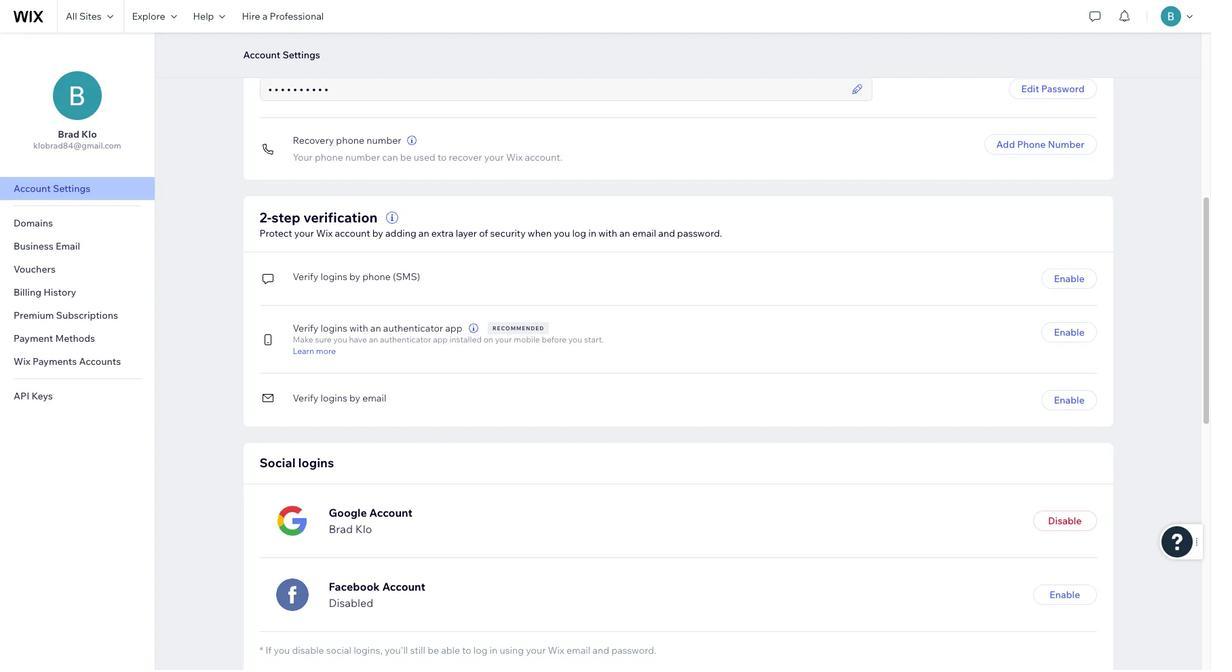 Task type: locate. For each thing, give the bounding box(es) containing it.
1 vertical spatial email
[[363, 392, 386, 405]]

billing history link
[[0, 281, 155, 304]]

payment
[[14, 333, 53, 345]]

brad up account settings link
[[58, 128, 79, 140]]

your right the recover
[[484, 151, 504, 164]]

1 vertical spatial verify
[[293, 322, 319, 335]]

password
[[260, 60, 302, 73], [1042, 83, 1085, 95]]

verify
[[293, 270, 319, 283], [293, 322, 319, 335], [293, 392, 319, 405]]

2 vertical spatial email
[[567, 644, 591, 657]]

account right google
[[369, 507, 413, 520]]

app up learn more link
[[445, 322, 463, 335]]

business
[[14, 240, 54, 252]]

enable button
[[1042, 269, 1097, 289], [1042, 322, 1097, 343], [1042, 390, 1097, 411], [1033, 585, 1097, 605]]

account settings up domains
[[14, 183, 91, 195]]

1 vertical spatial phone
[[315, 151, 343, 164]]

2 vertical spatial by
[[349, 392, 360, 405]]

0 vertical spatial to
[[438, 151, 447, 164]]

0 horizontal spatial and
[[593, 644, 610, 657]]

wix right 'using'
[[548, 644, 565, 657]]

klo inside google account brad klo
[[355, 523, 372, 536]]

1 horizontal spatial email
[[567, 644, 591, 657]]

adding
[[386, 227, 417, 240]]

0 horizontal spatial log
[[474, 644, 488, 657]]

hire a professional
[[242, 10, 324, 22]]

1 horizontal spatial settings
[[283, 49, 320, 61]]

your right on
[[495, 335, 512, 345]]

to right used
[[438, 151, 447, 164]]

logins up more
[[321, 322, 347, 335]]

0 horizontal spatial email
[[363, 392, 386, 405]]

logins for verify logins by phone (sms)
[[321, 270, 347, 283]]

disabled
[[329, 596, 374, 610]]

klo up account settings link
[[82, 128, 97, 140]]

on
[[484, 335, 493, 345]]

google
[[329, 507, 367, 520]]

brad down google
[[329, 523, 353, 536]]

account settings inside the sidebar element
[[14, 183, 91, 195]]

number up can
[[367, 134, 401, 147]]

social
[[326, 644, 352, 657]]

social logins
[[260, 455, 334, 471]]

password right edit
[[1042, 83, 1085, 95]]

1 horizontal spatial in
[[589, 227, 597, 240]]

api keys
[[14, 390, 53, 402]]

0 horizontal spatial settings
[[53, 183, 91, 195]]

verify for verify logins by email
[[293, 392, 319, 405]]

verify up learn
[[293, 322, 319, 335]]

0 horizontal spatial brad
[[58, 128, 79, 140]]

brad
[[58, 128, 79, 140], [329, 523, 353, 536]]

settings down professional
[[283, 49, 320, 61]]

1 vertical spatial brad
[[329, 523, 353, 536]]

account right facebook
[[382, 580, 426, 594]]

password down hire a professional link
[[260, 60, 302, 73]]

account inside the sidebar element
[[14, 183, 51, 195]]

authenticator
[[383, 322, 443, 335], [380, 335, 431, 345]]

app left installed on the left of page
[[433, 335, 448, 345]]

protect
[[260, 227, 292, 240]]

0 vertical spatial brad
[[58, 128, 79, 140]]

in left 'using'
[[490, 644, 498, 657]]

0 horizontal spatial klo
[[82, 128, 97, 140]]

settings inside the sidebar element
[[53, 183, 91, 195]]

1 vertical spatial in
[[490, 644, 498, 657]]

account
[[243, 49, 281, 61], [14, 183, 51, 195], [369, 507, 413, 520], [382, 580, 426, 594]]

phone
[[1018, 138, 1046, 151]]

able
[[441, 644, 460, 657]]

1 vertical spatial klo
[[355, 523, 372, 536]]

billing
[[14, 286, 41, 299]]

email
[[56, 240, 80, 252]]

3 verify from the top
[[293, 392, 319, 405]]

recommended
[[493, 325, 544, 332]]

you
[[554, 227, 570, 240], [333, 335, 347, 345], [569, 335, 583, 345], [274, 644, 290, 657]]

log
[[572, 227, 586, 240], [474, 644, 488, 657]]

account down a
[[243, 49, 281, 61]]

email
[[633, 227, 656, 240], [363, 392, 386, 405], [567, 644, 591, 657]]

account settings button
[[237, 45, 327, 65]]

enable
[[1054, 273, 1085, 285], [1054, 326, 1085, 339], [1054, 394, 1085, 407], [1050, 589, 1081, 601]]

logins right social
[[298, 455, 334, 471]]

2 vertical spatial verify
[[293, 392, 319, 405]]

number down recovery phone number
[[345, 151, 380, 164]]

phone left (sms)
[[363, 270, 391, 283]]

add phone number
[[997, 138, 1085, 151]]

0 vertical spatial be
[[400, 151, 412, 164]]

1 horizontal spatial password.
[[677, 227, 722, 240]]

phone right recovery
[[336, 134, 365, 147]]

authenticator right have
[[380, 335, 431, 345]]

1 horizontal spatial klo
[[355, 523, 372, 536]]

0 vertical spatial account settings
[[243, 49, 320, 61]]

disable
[[1048, 515, 1082, 528]]

1 vertical spatial password
[[1042, 83, 1085, 95]]

0 vertical spatial klo
[[82, 128, 97, 140]]

wix payments accounts link
[[0, 350, 155, 373]]

start.
[[584, 335, 604, 345]]

in right when
[[589, 227, 597, 240]]

1 horizontal spatial password
[[1042, 83, 1085, 95]]

to right able
[[462, 644, 472, 657]]

2 horizontal spatial email
[[633, 227, 656, 240]]

be right can
[[400, 151, 412, 164]]

1 horizontal spatial account settings
[[243, 49, 320, 61]]

account settings down hire a professional link
[[243, 49, 320, 61]]

can
[[382, 151, 398, 164]]

settings
[[283, 49, 320, 61], [53, 183, 91, 195]]

explore
[[132, 10, 165, 22]]

mobile
[[514, 335, 540, 345]]

1 vertical spatial account settings
[[14, 183, 91, 195]]

0 horizontal spatial account settings
[[14, 183, 91, 195]]

and
[[659, 227, 675, 240], [593, 644, 610, 657]]

step
[[272, 209, 301, 226]]

wix
[[506, 151, 523, 164], [316, 227, 333, 240], [14, 356, 30, 368], [548, 644, 565, 657]]

0 vertical spatial password.
[[677, 227, 722, 240]]

when
[[528, 227, 552, 240]]

1 vertical spatial number
[[345, 151, 380, 164]]

by down account
[[349, 270, 360, 283]]

1 horizontal spatial log
[[572, 227, 586, 240]]

1 horizontal spatial to
[[462, 644, 472, 657]]

you right if
[[274, 644, 290, 657]]

be
[[400, 151, 412, 164], [428, 644, 439, 657]]

still
[[410, 644, 426, 657]]

phone for recovery
[[336, 134, 365, 147]]

0 horizontal spatial be
[[400, 151, 412, 164]]

disable
[[292, 644, 324, 657]]

1 vertical spatial by
[[349, 270, 360, 283]]

verify for verify logins with an authenticator app
[[293, 322, 319, 335]]

1 vertical spatial settings
[[53, 183, 91, 195]]

phone
[[336, 134, 365, 147], [315, 151, 343, 164], [363, 270, 391, 283]]

app inside make sure you have an authenticator app installed on your mobile before you start. learn more
[[433, 335, 448, 345]]

a
[[262, 10, 268, 22]]

by
[[372, 227, 383, 240], [349, 270, 360, 283], [349, 392, 360, 405]]

logins for verify logins by email
[[321, 392, 347, 405]]

wix down 2-step verification
[[316, 227, 333, 240]]

to
[[438, 151, 447, 164], [462, 644, 472, 657]]

logins down more
[[321, 392, 347, 405]]

0 vertical spatial and
[[659, 227, 675, 240]]

your down 2-step verification
[[294, 227, 314, 240]]

1 verify from the top
[[293, 270, 319, 283]]

log right when
[[572, 227, 586, 240]]

your
[[484, 151, 504, 164], [294, 227, 314, 240], [495, 335, 512, 345], [526, 644, 546, 657]]

facebook
[[329, 580, 380, 594]]

installed
[[450, 335, 482, 345]]

0 horizontal spatial password.
[[612, 644, 657, 657]]

account
[[335, 227, 370, 240]]

0 vertical spatial phone
[[336, 134, 365, 147]]

verification
[[304, 209, 378, 226]]

payment methods
[[14, 333, 95, 345]]

1 horizontal spatial brad
[[329, 523, 353, 536]]

account settings for account settings button
[[243, 49, 320, 61]]

account up domains
[[14, 183, 51, 195]]

verify down learn
[[293, 392, 319, 405]]

logins down account
[[321, 270, 347, 283]]

klo
[[82, 128, 97, 140], [355, 523, 372, 536]]

recovery phone number
[[293, 134, 401, 147]]

api keys link
[[0, 385, 155, 408]]

account settings inside button
[[243, 49, 320, 61]]

0 vertical spatial verify
[[293, 270, 319, 283]]

1 vertical spatial password.
[[612, 644, 657, 657]]

by left adding
[[372, 227, 383, 240]]

an
[[419, 227, 429, 240], [620, 227, 630, 240], [370, 322, 381, 335], [369, 335, 378, 345]]

brad inside brad klo klobrad84@gmail.com
[[58, 128, 79, 140]]

None text field
[[264, 77, 847, 100]]

klo down google
[[355, 523, 372, 536]]

0 vertical spatial email
[[633, 227, 656, 240]]

by down have
[[349, 392, 360, 405]]

verify down 2-step verification
[[293, 270, 319, 283]]

wix down payment on the left of the page
[[14, 356, 30, 368]]

0 vertical spatial number
[[367, 134, 401, 147]]

0 vertical spatial with
[[599, 227, 618, 240]]

1 vertical spatial be
[[428, 644, 439, 657]]

be right still
[[428, 644, 439, 657]]

0 horizontal spatial password
[[260, 60, 302, 73]]

verify logins by phone (sms)
[[293, 270, 420, 283]]

accounts
[[79, 356, 121, 368]]

1 vertical spatial to
[[462, 644, 472, 657]]

2 verify from the top
[[293, 322, 319, 335]]

billing history
[[14, 286, 76, 299]]

1 vertical spatial and
[[593, 644, 610, 657]]

settings up the domains link
[[53, 183, 91, 195]]

professional
[[270, 10, 324, 22]]

0 vertical spatial settings
[[283, 49, 320, 61]]

number for recovery
[[367, 134, 401, 147]]

settings inside button
[[283, 49, 320, 61]]

1 vertical spatial with
[[349, 322, 368, 335]]

0 horizontal spatial to
[[438, 151, 447, 164]]

brad inside google account brad klo
[[329, 523, 353, 536]]

phone down recovery
[[315, 151, 343, 164]]

logins
[[321, 270, 347, 283], [321, 322, 347, 335], [321, 392, 347, 405], [298, 455, 334, 471]]

1 vertical spatial log
[[474, 644, 488, 657]]

log right able
[[474, 644, 488, 657]]



Task type: vqa. For each thing, say whether or not it's contained in the screenshot.
menu containing Add
no



Task type: describe. For each thing, give the bounding box(es) containing it.
2-
[[260, 209, 272, 226]]

disable button
[[1033, 511, 1097, 532]]

account settings link
[[0, 177, 155, 200]]

keys
[[32, 390, 53, 402]]

0 vertical spatial password
[[260, 60, 302, 73]]

logins,
[[354, 644, 383, 657]]

0 vertical spatial by
[[372, 227, 383, 240]]

recovery
[[293, 134, 334, 147]]

klobrad84@gmail.com
[[33, 140, 121, 151]]

security
[[490, 227, 526, 240]]

by for email
[[349, 392, 360, 405]]

extra
[[432, 227, 454, 240]]

subscriptions
[[56, 310, 118, 322]]

payment methods link
[[0, 327, 155, 350]]

password inside button
[[1042, 83, 1085, 95]]

learn more link
[[293, 345, 604, 357]]

domains link
[[0, 212, 155, 235]]

google account brad klo
[[329, 507, 413, 536]]

logins for verify logins with an authenticator app
[[321, 322, 347, 335]]

*
[[260, 644, 263, 657]]

add phone number button
[[985, 134, 1097, 155]]

vouchers
[[14, 263, 56, 276]]

account inside google account brad klo
[[369, 507, 413, 520]]

settings for account settings button
[[283, 49, 320, 61]]

add
[[997, 138, 1015, 151]]

used
[[414, 151, 436, 164]]

edit password button
[[1009, 79, 1097, 99]]

wix left account.
[[506, 151, 523, 164]]

authenticator inside make sure you have an authenticator app installed on your mobile before you start. learn more
[[380, 335, 431, 345]]

history
[[44, 286, 76, 299]]

number for your
[[345, 151, 380, 164]]

0 vertical spatial in
[[589, 227, 597, 240]]

* if you disable social logins, you'll still be able to log in using your wix email and password.
[[260, 644, 657, 657]]

0 vertical spatial log
[[572, 227, 586, 240]]

0 horizontal spatial with
[[349, 322, 368, 335]]

facebook account disabled
[[329, 580, 426, 610]]

make sure you have an authenticator app installed on your mobile before you start. learn more
[[293, 335, 604, 356]]

1 horizontal spatial be
[[428, 644, 439, 657]]

premium
[[14, 310, 54, 322]]

2 vertical spatial phone
[[363, 270, 391, 283]]

protect your wix account by adding an extra layer of security when you log in with an email and password.
[[260, 227, 722, 240]]

2-step verification
[[260, 209, 378, 226]]

by for phone
[[349, 270, 360, 283]]

you left start.
[[569, 335, 583, 345]]

edit password
[[1022, 83, 1085, 95]]

make
[[293, 335, 313, 345]]

logins for social logins
[[298, 455, 334, 471]]

account settings for account settings link
[[14, 183, 91, 195]]

help
[[193, 10, 214, 22]]

have
[[349, 335, 367, 345]]

all sites
[[66, 10, 102, 22]]

klo inside brad klo klobrad84@gmail.com
[[82, 128, 97, 140]]

learn
[[293, 346, 314, 356]]

edit
[[1022, 83, 1040, 95]]

hire
[[242, 10, 260, 22]]

account inside button
[[243, 49, 281, 61]]

you right when
[[554, 227, 570, 240]]

social
[[260, 455, 296, 471]]

authenticator up learn more link
[[383, 322, 443, 335]]

domains
[[14, 217, 53, 229]]

0 horizontal spatial in
[[490, 644, 498, 657]]

your
[[293, 151, 313, 164]]

verify logins by email
[[293, 392, 386, 405]]

number
[[1048, 138, 1085, 151]]

verify for verify logins by phone (sms)
[[293, 270, 319, 283]]

your inside make sure you have an authenticator app installed on your mobile before you start. learn more
[[495, 335, 512, 345]]

premium subscriptions
[[14, 310, 118, 322]]

1 horizontal spatial and
[[659, 227, 675, 240]]

wix inside the sidebar element
[[14, 356, 30, 368]]

wix payments accounts
[[14, 356, 121, 368]]

settings for account settings link
[[53, 183, 91, 195]]

account inside the facebook account disabled
[[382, 580, 426, 594]]

vouchers link
[[0, 258, 155, 281]]

phone for your
[[315, 151, 343, 164]]

sites
[[79, 10, 102, 22]]

business email link
[[0, 235, 155, 258]]

you right sure
[[333, 335, 347, 345]]

of
[[479, 227, 488, 240]]

your right 'using'
[[526, 644, 546, 657]]

before
[[542, 335, 567, 345]]

methods
[[55, 333, 95, 345]]

all
[[66, 10, 77, 22]]

brad klo klobrad84@gmail.com
[[33, 128, 121, 151]]

recover
[[449, 151, 482, 164]]

if
[[266, 644, 272, 657]]

an inside make sure you have an authenticator app installed on your mobile before you start. learn more
[[369, 335, 378, 345]]

sure
[[315, 335, 332, 345]]

you'll
[[385, 644, 408, 657]]

premium subscriptions link
[[0, 304, 155, 327]]

help button
[[185, 0, 234, 33]]

1 horizontal spatial with
[[599, 227, 618, 240]]

payments
[[33, 356, 77, 368]]

more
[[316, 346, 336, 356]]

account.
[[525, 151, 563, 164]]

sidebar element
[[0, 33, 155, 671]]

your phone number can be used to recover your wix account.
[[293, 151, 563, 164]]

verify logins with an authenticator app
[[293, 322, 463, 335]]

(sms)
[[393, 270, 420, 283]]

layer
[[456, 227, 477, 240]]



